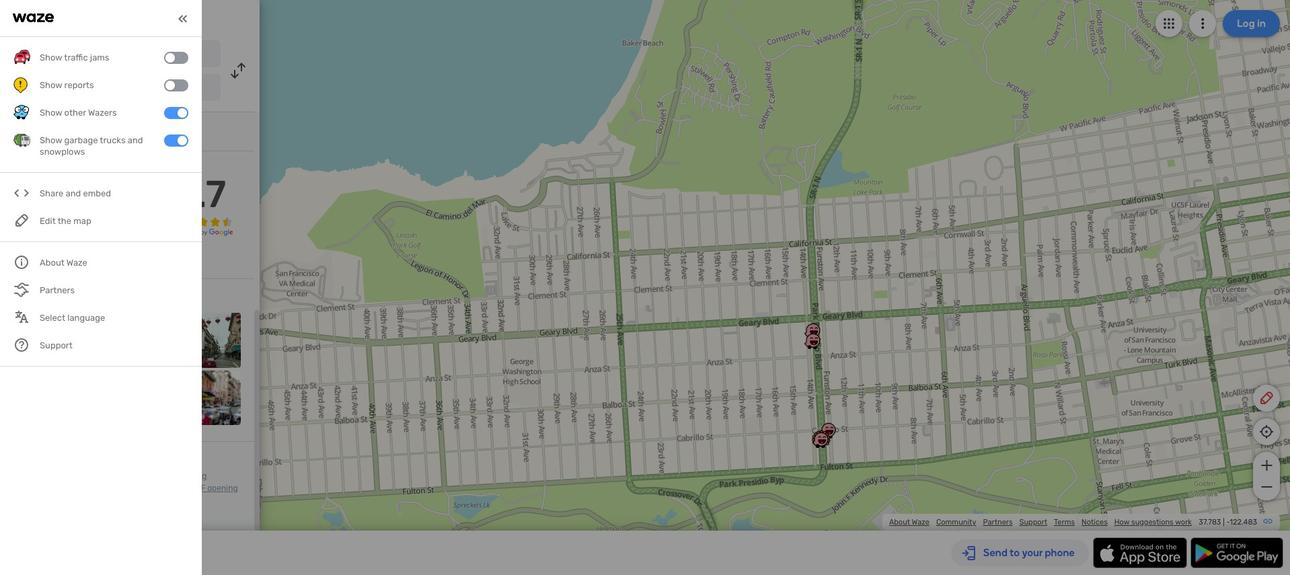 Task type: locate. For each thing, give the bounding box(es) containing it.
zoom out image
[[1258, 479, 1275, 495]]

image 8 of chinatown, sf image
[[186, 370, 241, 425]]

4.7
[[173, 172, 226, 217]]

how suggestions work link
[[1114, 518, 1192, 527]]

directions up san francisco button
[[123, 11, 179, 26]]

8
[[13, 293, 19, 304]]

directions
[[123, 11, 179, 26], [13, 484, 51, 493]]

partners link
[[983, 518, 1013, 527]]

photos
[[22, 293, 52, 304]]

sf inside chinatown, sf driving directions
[[169, 472, 179, 481]]

community
[[936, 518, 976, 527]]

chinatown, sf driving directions link
[[13, 472, 207, 493]]

link image
[[1263, 516, 1273, 527]]

1 horizontal spatial san
[[101, 84, 116, 93]]

san francisco button
[[39, 40, 221, 67]]

support
[[1019, 518, 1047, 527]]

1 vertical spatial san
[[101, 84, 116, 93]]

terms
[[1054, 518, 1075, 527]]

0 horizontal spatial directions
[[13, 484, 51, 493]]

terms link
[[1054, 518, 1075, 527]]

notices link
[[1082, 518, 1108, 527]]

|
[[1223, 518, 1225, 527]]

1 vertical spatial sf
[[196, 484, 205, 493]]

share and embed
[[40, 189, 111, 199]]

americanchinatown.com
[[40, 123, 149, 135]]

reviews
[[40, 255, 73, 266]]

review summary
[[13, 161, 88, 173]]

1 vertical spatial chinatown,
[[151, 484, 194, 493]]

waze
[[912, 518, 930, 527]]

chinatown, down driving
[[151, 484, 194, 493]]

chinatown san francisco, ca, usa
[[49, 83, 189, 94]]

location image
[[13, 79, 30, 96]]

2
[[13, 211, 19, 223]]

san francisco
[[49, 49, 111, 61]]

driving
[[181, 472, 207, 481]]

-
[[1227, 518, 1230, 527]]

1 vertical spatial directions
[[13, 484, 51, 493]]

5 4
[[13, 179, 19, 201]]

image 6 of chinatown, sf image
[[71, 370, 126, 425]]

image 3 of chinatown, sf image
[[128, 313, 183, 368]]

support link
[[1019, 518, 1047, 527]]

chinatown, up chinatown, sf opening hours in the left bottom of the page
[[125, 472, 167, 481]]

directions up hours
[[13, 484, 51, 493]]

show
[[13, 255, 38, 266]]

about waze community partners support terms notices how suggestions work
[[889, 518, 1192, 527]]

about
[[889, 518, 910, 527]]

0 horizontal spatial san
[[49, 49, 66, 61]]

san
[[49, 49, 66, 61], [101, 84, 116, 93]]

4
[[13, 190, 19, 201]]

sf inside chinatown, sf opening hours
[[196, 484, 205, 493]]

share and embed link
[[13, 180, 188, 207]]

0 horizontal spatial sf
[[169, 472, 179, 481]]

review
[[13, 161, 45, 173]]

san left the francisco,
[[101, 84, 116, 93]]

1 horizontal spatial directions
[[123, 11, 179, 26]]

0 vertical spatial sf
[[169, 472, 179, 481]]

sf
[[169, 472, 179, 481], [196, 484, 205, 493]]

0 vertical spatial san
[[49, 49, 66, 61]]

chinatown, inside chinatown, sf opening hours
[[151, 484, 194, 493]]

chinatown, inside chinatown, sf driving directions
[[125, 472, 167, 481]]

hours
[[13, 496, 35, 505]]

5
[[13, 179, 19, 190]]

san left francisco
[[49, 49, 66, 61]]

usa
[[173, 84, 189, 93]]

1 horizontal spatial sf
[[196, 484, 205, 493]]

francisco,
[[118, 84, 156, 93]]

chinatown,
[[125, 472, 167, 481], [151, 484, 194, 493]]

sf left driving
[[169, 472, 179, 481]]

chinatown, sf opening hours link
[[13, 484, 238, 505]]

0 vertical spatial chinatown,
[[125, 472, 167, 481]]

sf down driving
[[196, 484, 205, 493]]

partners
[[983, 518, 1013, 527]]

suggestions
[[1131, 518, 1174, 527]]

current location image
[[13, 46, 30, 62]]



Task type: vqa. For each thing, say whether or not it's contained in the screenshot.
Suggestions
yes



Task type: describe. For each thing, give the bounding box(es) containing it.
share
[[40, 189, 63, 199]]

francisco
[[68, 49, 111, 61]]

37.783 | -122.483
[[1199, 518, 1257, 527]]

embed
[[83, 189, 111, 199]]

1
[[13, 222, 17, 234]]

how
[[1114, 518, 1130, 527]]

opening
[[207, 484, 238, 493]]

notices
[[1082, 518, 1108, 527]]

8 photos
[[13, 293, 52, 304]]

image 5 of chinatown, sf image
[[13, 370, 68, 425]]

about waze link
[[889, 518, 930, 527]]

122.483
[[1230, 518, 1257, 527]]

computer image
[[13, 121, 30, 137]]

driving
[[80, 11, 121, 26]]

community link
[[936, 518, 976, 527]]

2 1
[[13, 211, 19, 234]]

0 vertical spatial directions
[[123, 11, 179, 26]]

sf for driving
[[169, 472, 179, 481]]

chinatown, for driving
[[125, 472, 167, 481]]

directions inside chinatown, sf driving directions
[[13, 484, 51, 493]]

code image
[[13, 185, 30, 202]]

chinatown, sf driving directions
[[13, 472, 207, 493]]

show reviews
[[13, 255, 73, 266]]

driving directions
[[80, 11, 179, 26]]

ca,
[[158, 84, 171, 93]]

san inside button
[[49, 49, 66, 61]]

pencil image
[[1259, 390, 1275, 406]]

and
[[66, 189, 81, 199]]

chinatown, for opening
[[151, 484, 194, 493]]

image 4 of chinatown, sf image
[[186, 313, 241, 368]]

san inside chinatown san francisco, ca, usa
[[101, 84, 116, 93]]

37.783
[[1199, 518, 1221, 527]]

image 2 of chinatown, sf image
[[71, 313, 126, 368]]

zoom in image
[[1258, 457, 1275, 474]]

image 7 of chinatown, sf image
[[128, 370, 183, 425]]

sf for opening
[[196, 484, 205, 493]]

chinatown, sf opening hours
[[13, 484, 238, 505]]

work
[[1175, 518, 1192, 527]]

summary
[[47, 161, 88, 173]]

chinatown
[[49, 83, 96, 94]]

image 1 of chinatown, sf image
[[13, 313, 68, 368]]



